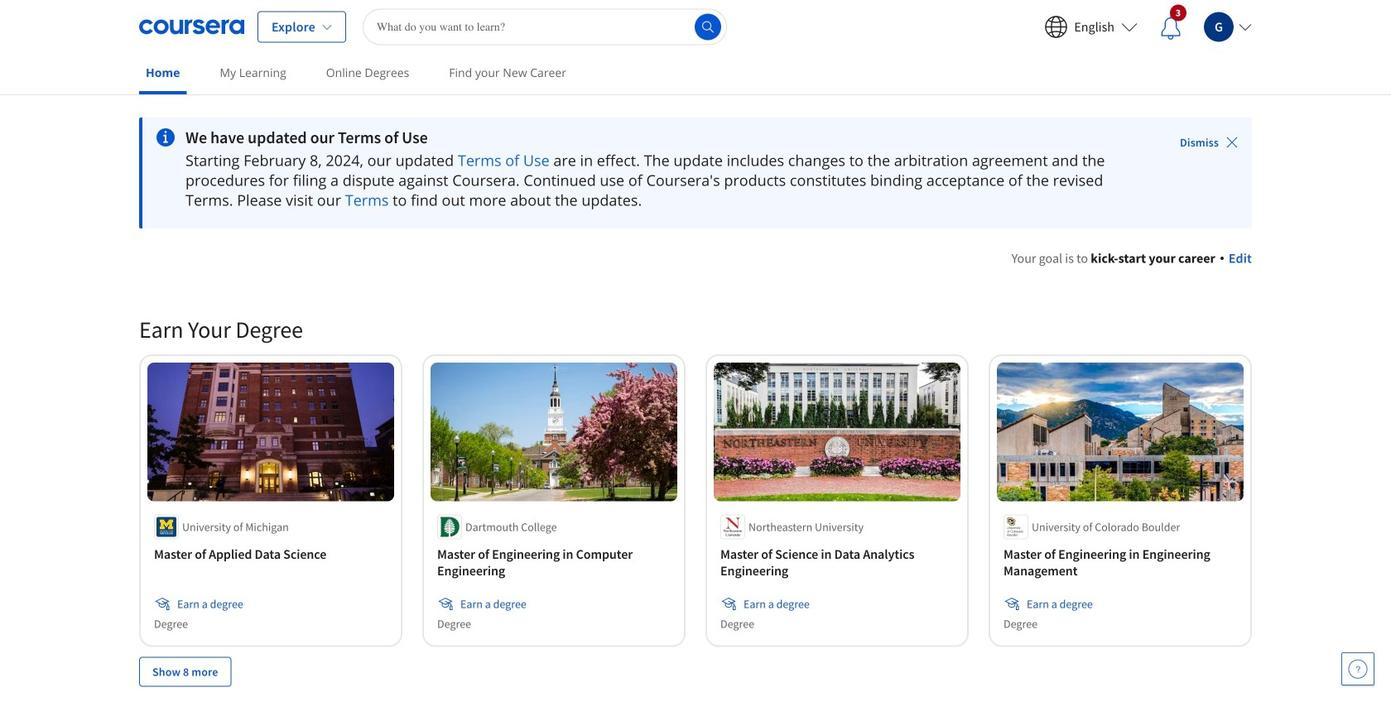 Task type: vqa. For each thing, say whether or not it's contained in the screenshot.
the E-
no



Task type: describe. For each thing, give the bounding box(es) containing it.
information: we have updated our terms of use element
[[186, 128, 1134, 147]]

coursera image
[[139, 14, 244, 40]]



Task type: locate. For each thing, give the bounding box(es) containing it.
main content
[[0, 97, 1391, 702]]

help center image
[[1348, 659, 1368, 679]]

earn your degree collection element
[[129, 288, 1262, 702]]

None search field
[[363, 9, 727, 45]]

What do you want to learn? text field
[[363, 9, 727, 45]]



